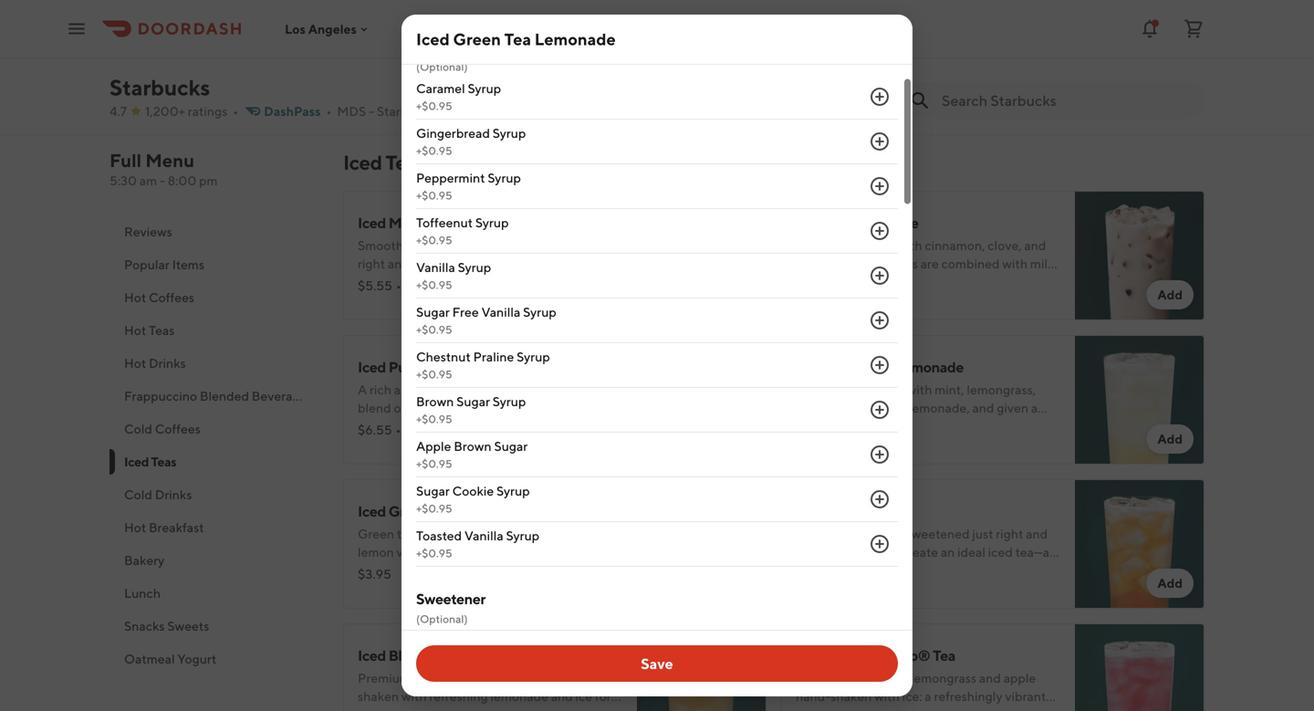 Task type: vqa. For each thing, say whether or not it's contained in the screenshot.
the leftmost $​0
no



Task type: locate. For each thing, give the bounding box(es) containing it.
0 vertical spatial so-
[[796, 437, 815, 452]]

0 vertical spatial for
[[840, 274, 856, 289]]

a inside the iced green tea lemonade green tea blended with mint, lemongrass, lemon verbena and lemonade, and given a good shake with ice. lightly flavored and oh- so-refreshing!
[[1032, 400, 1038, 415]]

1 increase quantity by 1 image from the top
[[869, 86, 891, 108]]

2 horizontal spatial ice
[[868, 545, 885, 560]]

0 horizontal spatial blended
[[418, 526, 466, 541]]

increase quantity by 1 image for toasted vanilla syrup
[[869, 533, 891, 555]]

0 vertical spatial sweetened
[[521, 238, 585, 253]]

+$0.95 inside sugar cookie syrup +$0.95
[[416, 502, 452, 515]]

0 vertical spatial right
[[358, 256, 385, 271]]

infused down hand-
[[817, 707, 860, 711]]

milk
[[482, 256, 506, 271], [1031, 256, 1055, 271]]

iced chai tea latte image
[[1075, 191, 1205, 320]]

right inside "iced matcha tea latte smooth and creamy matcha sweetened just right and served with milk over ice. green has never tasted so good."
[[358, 256, 385, 271]]

frappuccino blended beverages
[[124, 388, 313, 404]]

refreshing
[[429, 689, 488, 704]]

tea
[[831, 238, 849, 253], [835, 382, 854, 397], [397, 526, 415, 541], [885, 526, 904, 541], [930, 563, 948, 578], [447, 671, 466, 686], [796, 707, 815, 711]]

2 cold from the top
[[124, 487, 152, 502]]

iced matcha tea latte image
[[637, 191, 767, 320]]

milk right combined
[[1031, 256, 1055, 271]]

syrup right praline
[[517, 349, 550, 364]]

+$0.95 inside brown sugar syrup +$0.95
[[416, 413, 452, 425]]

0 horizontal spatial ice
[[576, 689, 593, 704]]

iced teas up cold drinks
[[124, 454, 176, 469]]

0 horizontal spatial flavored
[[423, 563, 471, 578]]

1 horizontal spatial for
[[840, 274, 856, 289]]

syrup right gingerbread
[[493, 126, 526, 141]]

0 horizontal spatial good
[[518, 545, 548, 560]]

given
[[997, 400, 1029, 415], [474, 545, 506, 560]]

1 horizontal spatial given
[[997, 400, 1029, 415]]

2 +$0.95 from the top
[[416, 144, 452, 157]]

lemon left verbena,
[[358, 545, 394, 560]]

1 vertical spatial blended
[[418, 526, 466, 541]]

iced inside iced chai tea latte black tea infused with cinnamon, clove, and other warming spices are combined with milk and ice for the perfect balance of sweet and spicy.
[[796, 214, 824, 231]]

sugar inside apple brown sugar +$0.95
[[494, 439, 528, 454]]

increase quantity by 1 image for toffeenut syrup
[[869, 220, 891, 242]]

1 horizontal spatial right
[[996, 526, 1024, 541]]

2 vertical spatial ice.
[[358, 563, 378, 578]]

iced up smooth
[[358, 214, 386, 231]]

+$0.95 inside peppermint syrup +$0.95
[[416, 189, 452, 202]]

premium up this
[[358, 671, 411, 686]]

shake down the verbena
[[829, 419, 862, 434]]

• for $6.55 •
[[396, 422, 401, 437]]

1 horizontal spatial mint,
[[935, 382, 965, 397]]

2 horizontal spatial a
[[1032, 400, 1038, 415]]

iced inside iced green tea lemonade dialog
[[416, 29, 450, 49]]

1 cold from the top
[[124, 421, 152, 436]]

0 horizontal spatial black
[[413, 671, 445, 686]]

then
[[591, 671, 618, 686]]

tasted
[[393, 274, 430, 289]]

right up never
[[358, 256, 385, 271]]

1 vertical spatial a
[[508, 545, 515, 560]]

1 horizontal spatial just
[[588, 238, 609, 253]]

1 vertical spatial lemongrass
[[911, 671, 977, 686]]

0 vertical spatial infused
[[852, 238, 895, 253]]

blended up the verbena
[[856, 382, 905, 397]]

the down ice:
[[890, 707, 910, 711]]

refreshing! inside iced green tea green tea blended with mint, lemongrass and lemon verbena, and given a good shake with ice. lightly flavored and oh-so-refreshing!
[[537, 563, 600, 578]]

hot drinks button
[[110, 347, 321, 380]]

tea inside iced chai tea latte black tea infused with cinnamon, clove, and other warming spices are combined with milk and ice for the perfect balance of sweet and spicy.
[[859, 214, 882, 231]]

tea for iced black tea premium black tea sweetened just right and shaken with ice to create an ideal iced tea—a rich and flavorful black tea journey awaits you.
[[865, 503, 888, 520]]

sweetened inside iced black tea premium black tea sweetened just right and shaken with ice to create an ideal iced tea—a rich and flavorful black tea journey awaits you.
[[906, 526, 970, 541]]

0 vertical spatial refreshing!
[[815, 437, 877, 452]]

syrup down gingerbread syrup +$0.95
[[488, 170, 521, 185]]

for down warming
[[840, 274, 856, 289]]

increase quantity by 1 image for gingerbread syrup
[[869, 131, 891, 152]]

1 vertical spatial sweetened
[[906, 526, 970, 541]]

oh- down toasted vanilla syrup +$0.95
[[498, 563, 518, 578]]

Item Search search field
[[942, 90, 1190, 110]]

add button for iced green tea lemonade
[[1147, 425, 1194, 454]]

spicy.
[[796, 293, 828, 308]]

cold for cold coffees
[[124, 421, 152, 436]]

flavored up sweetener
[[423, 563, 471, 578]]

2 (optional) from the top
[[416, 613, 468, 625]]

tea up warming
[[831, 238, 849, 253]]

iced green tea image
[[637, 479, 767, 609]]

increase quantity by 1 image for peppermint syrup
[[869, 175, 891, 197]]

0 horizontal spatial a
[[508, 545, 515, 560]]

perfect
[[881, 274, 924, 289]]

the inside iced passion tango® tea a blend of hibiscus, lemongrass and apple hand-shaken with ice: a refreshingly vibrant tea infused with the color of passion
[[890, 707, 910, 711]]

sweetened up "over"
[[521, 238, 585, 253]]

hot inside 'button'
[[124, 356, 146, 371]]

(optional) for sweetener
[[416, 613, 468, 625]]

lightly inside iced green tea green tea blended with mint, lemongrass and lemon verbena, and given a good shake with ice. lightly flavored and oh-so-refreshing!
[[380, 563, 421, 578]]

1 vertical spatial the
[[890, 707, 910, 711]]

+$0.95 inside sugar free vanilla syrup +$0.95
[[416, 323, 452, 336]]

shaken up rich
[[796, 545, 837, 560]]

of
[[975, 274, 986, 289], [844, 671, 856, 686], [944, 707, 956, 711]]

1 horizontal spatial blended
[[856, 382, 905, 397]]

cold
[[124, 421, 152, 436], [124, 487, 152, 502]]

drinks for hot drinks
[[149, 356, 186, 371]]

create
[[902, 545, 939, 560]]

milk down 'matcha'
[[482, 256, 506, 271]]

iced down $6.55 at left
[[358, 503, 386, 520]]

1 horizontal spatial lemonade
[[535, 29, 616, 49]]

2 vertical spatial just
[[534, 671, 556, 686]]

0 horizontal spatial lemon
[[358, 545, 394, 560]]

milk inside iced chai tea latte black tea infused with cinnamon, clove, and other warming spices are combined with milk and ice for the perfect balance of sweet and spicy.
[[1031, 256, 1055, 271]]

ratings
[[188, 104, 228, 119]]

1 vertical spatial brown
[[454, 439, 492, 454]]

tea inside iced green tea lemonade dialog
[[505, 29, 531, 49]]

save
[[641, 655, 674, 672]]

+$0.95 up apple
[[416, 413, 452, 425]]

black inside iced black tea lemonade premium black tea sweetened just right, then shaken with refreshing lemonade and ice for this arnold palmer-inspired beverage.
[[389, 647, 424, 664]]

syrup down "over"
[[523, 304, 557, 320]]

chai inside iced chai tea latte black tea infused with cinnamon, clove, and other warming spices are combined with milk and ice for the perfect balance of sweet and spicy.
[[827, 214, 857, 231]]

black up flavorful
[[827, 503, 862, 520]]

iced down mds
[[343, 151, 382, 174]]

+$0.95 inside caramel syrup +$0.95
[[416, 100, 452, 112]]

0 vertical spatial of
[[975, 274, 986, 289]]

0 vertical spatial lemongrass
[[529, 526, 595, 541]]

tango®
[[879, 647, 931, 664]]

ice. inside "iced matcha tea latte smooth and creamy matcha sweetened just right and served with milk over ice. green has never tasted so good."
[[537, 256, 557, 271]]

1 vertical spatial ice
[[868, 545, 885, 560]]

1 horizontal spatial good
[[796, 419, 826, 434]]

+$0.95 down chestnut
[[416, 368, 452, 381]]

tea down 'an'
[[930, 563, 948, 578]]

sugar left the cookie in the bottom of the page
[[416, 483, 450, 498]]

iced down iced peppermint mocha
[[416, 29, 450, 49]]

+$0.95 up toffeenut
[[416, 189, 452, 202]]

1 vertical spatial coffees
[[155, 421, 201, 436]]

0 vertical spatial oh-
[[1033, 419, 1053, 434]]

drinks for cold drinks
[[155, 487, 192, 502]]

passion
[[959, 707, 1002, 711]]

mds - starbucks • 1.5 mi
[[337, 104, 487, 119]]

lemonade for iced green tea lemonade green tea blended with mint, lemongrass, lemon verbena and lemonade, and given a good shake with ice. lightly flavored and oh- so-refreshing!
[[895, 358, 964, 376]]

hot up bakery
[[124, 520, 146, 535]]

0 vertical spatial flavored
[[958, 419, 1006, 434]]

1,200+
[[145, 104, 185, 119]]

hot teas
[[124, 323, 175, 338]]

color
[[913, 707, 942, 711]]

shaken up this
[[358, 689, 399, 704]]

1 horizontal spatial flavored
[[958, 419, 1006, 434]]

the down warming
[[859, 274, 878, 289]]

1 horizontal spatial the
[[890, 707, 910, 711]]

just up has
[[588, 238, 609, 253]]

starbucks up 1,200+
[[110, 74, 210, 100]]

of down refreshingly
[[944, 707, 956, 711]]

drinks
[[149, 356, 186, 371], [155, 487, 192, 502]]

0 vertical spatial vanilla
[[416, 260, 455, 275]]

0 vertical spatial teas
[[386, 151, 425, 174]]

iced up rich
[[796, 503, 824, 520]]

1 vertical spatial premium
[[358, 671, 411, 686]]

inspired
[[470, 707, 517, 711]]

+$0.95 down apple
[[416, 457, 452, 470]]

ideal
[[958, 545, 986, 560]]

with inside iced black tea lemonade premium black tea sweetened just right, then shaken with refreshing lemonade and ice for this arnold palmer-inspired beverage.
[[402, 689, 427, 704]]

ice inside iced chai tea latte black tea infused with cinnamon, clove, and other warming spices are combined with milk and ice for the perfect balance of sweet and spicy.
[[821, 274, 838, 289]]

0 horizontal spatial for
[[595, 689, 612, 704]]

0 vertical spatial just
[[588, 238, 609, 253]]

syrup up the (26)
[[458, 260, 491, 275]]

popular
[[124, 257, 170, 272]]

lemon for iced green tea lemonade
[[796, 400, 832, 415]]

green
[[453, 29, 501, 49], [559, 256, 596, 271], [827, 358, 867, 376], [796, 382, 833, 397], [389, 503, 429, 520], [358, 526, 394, 541]]

2 $3.95 from the left
[[796, 566, 830, 582]]

drinks inside cold drinks button
[[155, 487, 192, 502]]

2 increase quantity by 1 image from the top
[[869, 354, 891, 376]]

(optional) for syrups
[[416, 60, 468, 73]]

1 vertical spatial oh-
[[498, 563, 518, 578]]

latte inside iced chai tea latte black tea infused with cinnamon, clove, and other warming spices are combined with milk and ice for the perfect balance of sweet and spicy.
[[885, 214, 919, 231]]

0 horizontal spatial of
[[844, 671, 856, 686]]

4 increase quantity by 1 image from the top
[[869, 444, 891, 466]]

lunch button
[[110, 577, 321, 610]]

smooth
[[358, 238, 404, 253]]

ice left to
[[868, 545, 885, 560]]

add button for iced matcha tea latte
[[709, 280, 756, 309]]

2 hot from the top
[[124, 323, 146, 338]]

tea inside iced passion tango® tea a blend of hibiscus, lemongrass and apple hand-shaken with ice: a refreshingly vibrant tea infused with the color of passion
[[933, 647, 956, 664]]

2 horizontal spatial just
[[973, 526, 994, 541]]

snacks sweets button
[[110, 610, 321, 643]]

syrup up mi
[[468, 81, 501, 96]]

increase quantity by 1 image
[[869, 309, 891, 331], [869, 354, 891, 376], [869, 399, 891, 421], [869, 444, 891, 466]]

10 +$0.95 from the top
[[416, 502, 452, 515]]

hot coffees
[[124, 290, 194, 305]]

9 +$0.95 from the top
[[416, 457, 452, 470]]

+$0.95 inside chestnut praline syrup +$0.95
[[416, 368, 452, 381]]

• right $6.55 at left
[[396, 422, 401, 437]]

1 horizontal spatial oh-
[[1033, 419, 1053, 434]]

tea up refreshing
[[427, 647, 449, 664]]

1 horizontal spatial premium
[[796, 526, 849, 541]]

(optional) inside 'syrups' group
[[416, 60, 468, 73]]

toasted
[[416, 528, 462, 543]]

4 increase quantity by 1 image from the top
[[869, 220, 891, 242]]

of down combined
[[975, 274, 986, 289]]

1 horizontal spatial $3.95
[[796, 566, 830, 582]]

(optional) down sweetener
[[416, 613, 468, 625]]

to
[[887, 545, 899, 560]]

toasted vanilla syrup +$0.95
[[416, 528, 540, 560]]

vanilla right free in the top of the page
[[482, 304, 521, 320]]

tea for iced green tea green tea blended with mint, lemongrass and lemon verbena, and given a good shake with ice. lightly flavored and oh-so-refreshing!
[[432, 503, 454, 520]]

peppermint syrup +$0.95
[[416, 170, 521, 202]]

0 vertical spatial brown
[[416, 394, 454, 409]]

beverages
[[252, 388, 313, 404]]

given down sugar cookie syrup +$0.95
[[474, 545, 506, 560]]

sugar up (29)
[[457, 394, 490, 409]]

•
[[233, 104, 238, 119], [326, 104, 332, 119], [442, 104, 447, 119], [396, 278, 402, 293], [396, 422, 401, 437]]

7 +$0.95 from the top
[[416, 368, 452, 381]]

add for iced green tea lemonade
[[1158, 431, 1183, 446]]

0 vertical spatial the
[[859, 274, 878, 289]]

cold inside button
[[124, 421, 152, 436]]

(29)
[[449, 422, 473, 437]]

tea for iced black tea lemonade premium black tea sweetened just right, then shaken with refreshing lemonade and ice for this arnold palmer-inspired beverage.
[[427, 647, 449, 664]]

• right ratings
[[233, 104, 238, 119]]

increase quantity by 1 image
[[869, 86, 891, 108], [869, 131, 891, 152], [869, 175, 891, 197], [869, 220, 891, 242], [869, 265, 891, 287], [869, 488, 891, 510], [869, 533, 891, 555]]

lightly
[[915, 419, 956, 434], [380, 563, 421, 578]]

+$0.95 up chestnut
[[416, 323, 452, 336]]

tea inside iced black tea lemonade premium black tea sweetened just right, then shaken with refreshing lemonade and ice for this arnold palmer-inspired beverage.
[[427, 647, 449, 664]]

brown down (29)
[[454, 439, 492, 454]]

syrup inside vanilla syrup +$0.95
[[458, 260, 491, 275]]

caramel
[[416, 81, 465, 96]]

right,
[[558, 671, 589, 686]]

shaken
[[796, 545, 837, 560], [358, 689, 399, 704], [831, 689, 872, 704]]

0 horizontal spatial chai
[[495, 358, 525, 376]]

2 vertical spatial a
[[925, 689, 932, 704]]

add for iced chai tea latte
[[1158, 287, 1183, 302]]

0 vertical spatial lightly
[[915, 419, 956, 434]]

lemonade
[[491, 689, 549, 704]]

0 vertical spatial ice
[[821, 274, 838, 289]]

1 vertical spatial -
[[160, 173, 165, 188]]

+$0.95 down caramel
[[416, 100, 452, 112]]

a down sugar cookie syrup +$0.95
[[508, 545, 515, 560]]

the for tango®
[[890, 707, 910, 711]]

frappuccino
[[124, 388, 197, 404]]

with
[[897, 238, 923, 253], [454, 256, 479, 271], [1003, 256, 1028, 271], [907, 382, 933, 397], [865, 419, 890, 434], [469, 526, 494, 541], [586, 545, 612, 560], [840, 545, 865, 560], [402, 689, 427, 704], [875, 689, 900, 704], [863, 707, 888, 711]]

has
[[598, 256, 618, 271]]

increase quantity by 1 image for caramel syrup
[[869, 86, 891, 108]]

increase quantity by 1 image for chestnut praline syrup
[[869, 354, 891, 376]]

reviews
[[124, 224, 172, 239]]

hot for hot coffees
[[124, 290, 146, 305]]

hot down popular
[[124, 290, 146, 305]]

black for iced black tea
[[827, 503, 862, 520]]

6 increase quantity by 1 image from the top
[[869, 488, 891, 510]]

tea for iced green tea lemonade
[[505, 29, 531, 49]]

rich
[[796, 563, 818, 578]]

1 vertical spatial starbucks
[[377, 104, 435, 119]]

cold drinks
[[124, 487, 192, 502]]

los angeles button
[[285, 21, 371, 36]]

2 increase quantity by 1 image from the top
[[869, 131, 891, 152]]

1 vertical spatial infused
[[817, 707, 860, 711]]

verbena,
[[397, 545, 447, 560]]

1 vertical spatial good
[[518, 545, 548, 560]]

increase quantity by 1 image for sugar free vanilla syrup
[[869, 309, 891, 331]]

iced inside the iced green tea lemonade green tea blended with mint, lemongrass, lemon verbena and lemonade, and given a good shake with ice. lightly flavored and oh- so-refreshing!
[[796, 358, 824, 376]]

cold down frappuccino
[[124, 421, 152, 436]]

tea up to
[[865, 503, 888, 520]]

+$0.95 inside gingerbread syrup +$0.95
[[416, 144, 452, 157]]

so-
[[796, 437, 815, 452], [518, 563, 537, 578]]

caramel syrup +$0.95
[[416, 81, 501, 112]]

popular items button
[[110, 248, 321, 281]]

2 vertical spatial ice
[[576, 689, 593, 704]]

1 $3.95 from the left
[[358, 566, 391, 582]]

syrup up 'matcha'
[[476, 215, 509, 230]]

0 horizontal spatial iced teas
[[124, 454, 176, 469]]

tea up warming
[[859, 214, 882, 231]]

oh- inside iced green tea green tea blended with mint, lemongrass and lemon verbena, and given a good shake with ice. lightly flavored and oh-so-refreshing!
[[498, 563, 518, 578]]

lemongrass inside iced passion tango® tea a blend of hibiscus, lemongrass and apple hand-shaken with ice: a refreshingly vibrant tea infused with the color of passion
[[911, 671, 977, 686]]

1 vertical spatial cold
[[124, 487, 152, 502]]

tea down mocha
[[505, 29, 531, 49]]

0 horizontal spatial shake
[[550, 545, 584, 560]]

hot for hot breakfast
[[124, 520, 146, 535]]

1 +$0.95 from the top
[[416, 100, 452, 112]]

11 +$0.95 from the top
[[416, 547, 452, 560]]

teas down cold coffees
[[151, 454, 176, 469]]

2 vertical spatial lemonade
[[452, 647, 521, 664]]

served
[[412, 256, 451, 271]]

infused up warming
[[852, 238, 895, 253]]

toffeenut syrup +$0.95
[[416, 215, 509, 246]]

0 horizontal spatial -
[[160, 173, 165, 188]]

tea up the verbena
[[870, 358, 893, 376]]

1 horizontal spatial starbucks
[[377, 104, 435, 119]]

ice up spicy.
[[821, 274, 838, 289]]

just left right,
[[534, 671, 556, 686]]

0 vertical spatial black
[[796, 238, 828, 253]]

frappuccino blended beverages button
[[110, 380, 321, 413]]

2 vertical spatial teas
[[151, 454, 176, 469]]

mint, down sugar cookie syrup +$0.95
[[497, 526, 526, 541]]

coffees for hot coffees
[[149, 290, 194, 305]]

oh-
[[1033, 419, 1053, 434], [498, 563, 518, 578]]

3 hot from the top
[[124, 356, 146, 371]]

add for iced black tea
[[1158, 576, 1183, 591]]

0 horizontal spatial lightly
[[380, 563, 421, 578]]

1 horizontal spatial chai
[[827, 214, 857, 231]]

2 horizontal spatial black
[[896, 563, 927, 578]]

1 vertical spatial lightly
[[380, 563, 421, 578]]

and inside iced black tea lemonade premium black tea sweetened just right, then shaken with refreshing lemonade and ice for this arnold palmer-inspired beverage.
[[551, 689, 573, 704]]

snacks
[[124, 619, 165, 634]]

cold inside button
[[124, 487, 152, 502]]

tea right tango®
[[933, 647, 956, 664]]

1 vertical spatial (optional)
[[416, 613, 468, 625]]

peppermint
[[389, 6, 466, 23], [416, 170, 485, 185]]

praline
[[473, 349, 514, 364]]

green up the $4.45
[[796, 382, 833, 397]]

7 increase quantity by 1 image from the top
[[869, 533, 891, 555]]

flavored down the lemongrass,
[[958, 419, 1006, 434]]

1 milk from the left
[[482, 256, 506, 271]]

brown up the "89%" in the bottom of the page
[[416, 394, 454, 409]]

3 increase quantity by 1 image from the top
[[869, 175, 891, 197]]

sweetener (optional)
[[416, 590, 486, 625]]

syrup inside toasted vanilla syrup +$0.95
[[506, 528, 540, 543]]

shaken inside iced black tea lemonade premium black tea sweetened just right, then shaken with refreshing lemonade and ice for this arnold palmer-inspired beverage.
[[358, 689, 399, 704]]

tea for iced chai tea latte black tea infused with cinnamon, clove, and other warming spices are combined with milk and ice for the perfect balance of sweet and spicy.
[[859, 214, 882, 231]]

sweetener
[[416, 590, 486, 608]]

0 vertical spatial shake
[[829, 419, 862, 434]]

palmer-
[[424, 707, 470, 711]]

1 hot from the top
[[124, 290, 146, 305]]

increase quantity by 1 image up the verbena
[[869, 354, 891, 376]]

mint,
[[935, 382, 965, 397], [497, 526, 526, 541]]

hot for hot drinks
[[124, 356, 146, 371]]

1 horizontal spatial a
[[925, 689, 932, 704]]

shake inside the iced green tea lemonade green tea blended with mint, lemongrass, lemon verbena and lemonade, and given a good shake with ice. lightly flavored and oh- so-refreshing!
[[829, 419, 862, 434]]

5 increase quantity by 1 image from the top
[[869, 265, 891, 287]]

lemongrass inside iced green tea green tea blended with mint, lemongrass and lemon verbena, and given a good shake with ice. lightly flavored and oh-so-refreshing!
[[529, 526, 595, 541]]

iced passion tango® tea a blend of hibiscus, lemongrass and apple hand-shaken with ice: a refreshingly vibrant tea infused with the color of passion
[[796, 647, 1046, 711]]

premium inside iced black tea premium black tea sweetened just right and shaken with ice to create an ideal iced tea—a rich and flavorful black tea journey awaits you.
[[796, 526, 849, 541]]

5 +$0.95 from the top
[[416, 278, 452, 291]]

tea inside iced green tea green tea blended with mint, lemongrass and lemon verbena, and given a good shake with ice. lightly flavored and oh-so-refreshing!
[[432, 503, 454, 520]]

lemonade,
[[909, 400, 970, 415]]

tea up the verbena
[[835, 382, 854, 397]]

89% (29)
[[421, 422, 473, 437]]

0 horizontal spatial the
[[859, 274, 878, 289]]

• for dashpass •
[[326, 104, 332, 119]]

a up color
[[925, 689, 932, 704]]

0 vertical spatial blended
[[856, 382, 905, 397]]

never
[[358, 274, 391, 289]]

sugar down brown sugar syrup +$0.95 on the left of the page
[[494, 439, 528, 454]]

shaken inside iced black tea premium black tea sweetened just right and shaken with ice to create an ideal iced tea—a rich and flavorful black tea journey awaits you.
[[796, 545, 837, 560]]

lemonade inside the iced green tea lemonade green tea blended with mint, lemongrass, lemon verbena and lemonade, and given a good shake with ice. lightly flavored and oh- so-refreshing!
[[895, 358, 964, 376]]

0 horizontal spatial oh-
[[498, 563, 518, 578]]

$6.95
[[358, 70, 392, 85]]

iced black tea lemonade image
[[637, 624, 767, 711]]

mi
[[473, 104, 487, 119]]

0 vertical spatial coffees
[[149, 290, 194, 305]]

peppermint down gingerbread syrup +$0.95
[[416, 170, 485, 185]]

the inside iced chai tea latte black tea infused with cinnamon, clove, and other warming spices are combined with milk and ice for the perfect balance of sweet and spicy.
[[859, 274, 878, 289]]

1 vertical spatial shake
[[550, 545, 584, 560]]

1 vertical spatial flavored
[[423, 563, 471, 578]]

syrup inside sugar free vanilla syrup +$0.95
[[523, 304, 557, 320]]

0 horizontal spatial right
[[358, 256, 385, 271]]

1 vertical spatial for
[[595, 689, 612, 704]]

tea for iced green tea lemonade green tea blended with mint, lemongrass, lemon verbena and lemonade, and given a good shake with ice. lightly flavored and oh- so-refreshing!
[[870, 358, 893, 376]]

with inside "iced matcha tea latte smooth and creamy matcha sweetened just right and served with milk over ice. green has never tasted so good."
[[454, 256, 479, 271]]

hot down hot teas
[[124, 356, 146, 371]]

premium
[[796, 526, 849, 541], [358, 671, 411, 686]]

iced green tea lemonade dialog
[[402, 15, 913, 711]]

right up iced
[[996, 526, 1024, 541]]

cold up 'hot breakfast'
[[124, 487, 152, 502]]

2 horizontal spatial lemonade
[[895, 358, 964, 376]]

hot up hot drinks
[[124, 323, 146, 338]]

(optional)
[[416, 60, 468, 73], [416, 613, 468, 625]]

add for iced pumpkin cream chai tea latte
[[720, 431, 745, 446]]

lemon inside iced green tea green tea blended with mint, lemongrass and lemon verbena, and given a good shake with ice. lightly flavored and oh-so-refreshing!
[[358, 545, 394, 560]]

1 (optional) from the top
[[416, 60, 468, 73]]

bakery
[[124, 553, 165, 568]]

increase quantity by 1 image for brown sugar syrup
[[869, 399, 891, 421]]

1 vertical spatial black
[[827, 503, 862, 520]]

iced up other at the top right of page
[[796, 214, 824, 231]]

1 increase quantity by 1 image from the top
[[869, 309, 891, 331]]

0 vertical spatial premium
[[796, 526, 849, 541]]

0 horizontal spatial lemongrass
[[529, 526, 595, 541]]

+$0.95 up toasted
[[416, 502, 452, 515]]

$4.45
[[796, 422, 830, 437]]

1 horizontal spatial ice.
[[537, 256, 557, 271]]

6 +$0.95 from the top
[[416, 323, 452, 336]]

a
[[1032, 400, 1038, 415], [508, 545, 515, 560], [925, 689, 932, 704]]

3 +$0.95 from the top
[[416, 189, 452, 202]]

3 increase quantity by 1 image from the top
[[869, 399, 891, 421]]

latte up spices
[[885, 214, 919, 231]]

sweetened
[[521, 238, 585, 253], [906, 526, 970, 541], [468, 671, 532, 686]]

2 horizontal spatial ice.
[[893, 419, 913, 434]]

1 horizontal spatial refreshing!
[[815, 437, 877, 452]]

coffees down frappuccino
[[155, 421, 201, 436]]

sugar inside sugar cookie syrup +$0.95
[[416, 483, 450, 498]]

ice down right,
[[576, 689, 593, 704]]

0 vertical spatial ice.
[[537, 256, 557, 271]]

8 +$0.95 from the top
[[416, 413, 452, 425]]

over
[[509, 256, 534, 271]]

iced up a on the bottom right
[[796, 647, 824, 664]]

lemonade inside dialog
[[535, 29, 616, 49]]

(optional) down syrups
[[416, 60, 468, 73]]

4 +$0.95 from the top
[[416, 234, 452, 246]]

sugar
[[416, 304, 450, 320], [457, 394, 490, 409], [494, 439, 528, 454], [416, 483, 450, 498]]

for down then
[[595, 689, 612, 704]]

green up the verbena
[[827, 358, 867, 376]]

2 milk from the left
[[1031, 256, 1055, 271]]

lemonade for iced black tea lemonade premium black tea sweetened just right, then shaken with refreshing lemonade and ice for this arnold palmer-inspired beverage.
[[452, 647, 521, 664]]

menu
[[145, 150, 195, 171]]

0 horizontal spatial premium
[[358, 671, 411, 686]]

syrups group
[[416, 37, 898, 567]]

just inside iced black tea premium black tea sweetened just right and shaken with ice to create an ideal iced tea—a rich and flavorful black tea journey awaits you.
[[973, 526, 994, 541]]

flavorful
[[845, 563, 893, 578]]

4 hot from the top
[[124, 520, 146, 535]]

lemonade
[[535, 29, 616, 49], [895, 358, 964, 376], [452, 647, 521, 664]]

0 vertical spatial good
[[796, 419, 826, 434]]

0 horizontal spatial refreshing!
[[537, 563, 600, 578]]

increase quantity by 1 image down perfect
[[869, 309, 891, 331]]

0 vertical spatial drinks
[[149, 356, 186, 371]]

oh- down the lemongrass,
[[1033, 419, 1053, 434]]

black up arnold
[[389, 647, 424, 664]]

0 horizontal spatial milk
[[482, 256, 506, 271]]

a inside iced green tea green tea blended with mint, lemongrass and lemon verbena, and given a good shake with ice. lightly flavored and oh-so-refreshing!
[[508, 545, 515, 560]]

iced black tea image
[[1075, 479, 1205, 609]]

other
[[796, 256, 828, 271]]

good inside iced green tea green tea blended with mint, lemongrass and lemon verbena, and given a good shake with ice. lightly flavored and oh-so-refreshing!
[[518, 545, 548, 560]]

tea up creamy
[[440, 214, 463, 231]]

teas down mds - starbucks • 1.5 mi
[[386, 151, 425, 174]]

sugar down 92%
[[416, 304, 450, 320]]

increase quantity by 1 image down the verbena
[[869, 444, 891, 466]]

chai right cream on the bottom of the page
[[495, 358, 525, 376]]

just inside "iced matcha tea latte smooth and creamy matcha sweetened just right and served with milk over ice. green has never tasted so good."
[[588, 238, 609, 253]]

- right am
[[160, 173, 165, 188]]

increase quantity by 1 image for sugar cookie syrup
[[869, 488, 891, 510]]

• right $5.55
[[396, 278, 402, 293]]

tea inside "iced matcha tea latte smooth and creamy matcha sweetened just right and served with milk over ice. green has never tasted so good."
[[440, 214, 463, 231]]



Task type: describe. For each thing, give the bounding box(es) containing it.
snacks sweets
[[124, 619, 209, 634]]

iced inside iced black tea premium black tea sweetened just right and shaken with ice to create an ideal iced tea—a rich and flavorful black tea journey awaits you.
[[796, 503, 824, 520]]

syrup inside gingerbread syrup +$0.95
[[493, 126, 526, 141]]

spices
[[883, 256, 918, 271]]

syrup inside toffeenut syrup +$0.95
[[476, 215, 509, 230]]

black for iced black tea lemonade
[[389, 647, 424, 664]]

tea inside the iced green tea lemonade green tea blended with mint, lemongrass, lemon verbena and lemonade, and given a good shake with ice. lightly flavored and oh- so-refreshing!
[[835, 382, 854, 397]]

good inside the iced green tea lemonade green tea blended with mint, lemongrass, lemon verbena and lemonade, and given a good shake with ice. lightly flavored and oh- so-refreshing!
[[796, 419, 826, 434]]

full menu 5:30 am - 8:00 pm
[[110, 150, 218, 188]]

milk inside "iced matcha tea latte smooth and creamy matcha sweetened just right and served with milk over ice. green has never tasted so good."
[[482, 256, 506, 271]]

with inside iced black tea premium black tea sweetened just right and shaken with ice to create an ideal iced tea—a rich and flavorful black tea journey awaits you.
[[840, 545, 865, 560]]

iced inside iced passion tango® tea a blend of hibiscus, lemongrass and apple hand-shaken with ice: a refreshingly vibrant tea infused with the color of passion
[[796, 647, 824, 664]]

syrup inside peppermint syrup +$0.95
[[488, 170, 521, 185]]

+$0.95 inside apple brown sugar +$0.95
[[416, 457, 452, 470]]

iced green tea lemonade green tea blended with mint, lemongrass, lemon verbena and lemonade, and given a good shake with ice. lightly flavored and oh- so-refreshing!
[[796, 358, 1053, 452]]

cold drinks button
[[110, 478, 321, 511]]

los
[[285, 21, 306, 36]]

just inside iced black tea lemonade premium black tea sweetened just right, then shaken with refreshing lemonade and ice for this arnold palmer-inspired beverage.
[[534, 671, 556, 686]]

sweets
[[167, 619, 209, 634]]

green inside dialog
[[453, 29, 501, 49]]

premium inside iced black tea lemonade premium black tea sweetened just right, then shaken with refreshing lemonade and ice for this arnold palmer-inspired beverage.
[[358, 671, 411, 686]]

refreshing! inside the iced green tea lemonade green tea blended with mint, lemongrass, lemon verbena and lemonade, and given a good shake with ice. lightly flavored and oh- so-refreshing!
[[815, 437, 877, 452]]

tea inside iced black tea lemonade premium black tea sweetened just right, then shaken with refreshing lemonade and ice for this arnold palmer-inspired beverage.
[[447, 671, 466, 686]]

sweetener group
[[416, 589, 898, 711]]

shaken inside iced passion tango® tea a blend of hibiscus, lemongrass and apple hand-shaken with ice: a refreshingly vibrant tea infused with the color of passion
[[831, 689, 872, 704]]

pumpkin
[[389, 358, 447, 376]]

and inside iced passion tango® tea a blend of hibiscus, lemongrass and apple hand-shaken with ice: a refreshingly vibrant tea infused with the color of passion
[[979, 671, 1001, 686]]

lemongrass for iced green tea
[[529, 526, 595, 541]]

lemonade for iced green tea lemonade
[[535, 29, 616, 49]]

increase quantity by 1 image for vanilla syrup
[[869, 265, 891, 287]]

oatmeal yogurt button
[[110, 643, 321, 676]]

- inside 'full menu 5:30 am - 8:00 pm'
[[160, 173, 165, 188]]

add button for iced black tea
[[1147, 569, 1194, 598]]

chestnut praline syrup +$0.95
[[416, 349, 550, 381]]

mocha
[[468, 6, 513, 23]]

matcha
[[389, 214, 437, 231]]

for inside iced chai tea latte black tea infused with cinnamon, clove, and other warming spices are combined with milk and ice for the perfect balance of sweet and spicy.
[[840, 274, 856, 289]]

hot drinks
[[124, 356, 186, 371]]

add for iced matcha tea latte
[[720, 287, 745, 302]]

los angeles
[[285, 21, 357, 36]]

sweet
[[989, 274, 1023, 289]]

4.7
[[110, 104, 127, 119]]

hot for hot teas
[[124, 323, 146, 338]]

1 horizontal spatial -
[[369, 104, 374, 119]]

1 horizontal spatial latte
[[553, 358, 587, 376]]

gingerbread syrup +$0.95
[[416, 126, 526, 157]]

pm
[[199, 173, 218, 188]]

2 vertical spatial of
[[944, 707, 956, 711]]

popular items
[[124, 257, 204, 272]]

syrups (optional)
[[416, 38, 468, 73]]

iced chai tea latte black tea infused with cinnamon, clove, and other warming spices are combined with milk and ice for the perfect balance of sweet and spicy.
[[796, 214, 1055, 308]]

$3.95 for black
[[796, 566, 830, 582]]

the for tea
[[859, 274, 878, 289]]

angeles
[[308, 21, 357, 36]]

passion
[[827, 647, 876, 664]]

yogurt
[[177, 651, 217, 666]]

lemon for iced green tea
[[358, 545, 394, 560]]

so- inside the iced green tea lemonade green tea blended with mint, lemongrass, lemon verbena and lemonade, and given a good shake with ice. lightly flavored and oh- so-refreshing!
[[796, 437, 815, 452]]

iced up cold drinks
[[124, 454, 149, 469]]

mint, inside the iced green tea lemonade green tea blended with mint, lemongrass, lemon verbena and lemonade, and given a good shake with ice. lightly flavored and oh- so-refreshing!
[[935, 382, 965, 397]]

sweetened inside iced black tea lemonade premium black tea sweetened just right, then shaken with refreshing lemonade and ice for this arnold palmer-inspired beverage.
[[468, 671, 532, 686]]

ice. inside iced green tea green tea blended with mint, lemongrass and lemon verbena, and given a good shake with ice. lightly flavored and oh-so-refreshing!
[[358, 563, 378, 578]]

awaits
[[997, 563, 1034, 578]]

notification bell image
[[1139, 18, 1161, 40]]

matcha
[[476, 238, 519, 253]]

iced inside "iced matcha tea latte smooth and creamy matcha sweetened just right and served with milk over ice. green has never tasted so good."
[[358, 214, 386, 231]]

for inside iced black tea lemonade premium black tea sweetened just right, then shaken with refreshing lemonade and ice for this arnold palmer-inspired beverage.
[[595, 689, 612, 704]]

iced inside iced green tea green tea blended with mint, lemongrass and lemon verbena, and given a good shake with ice. lightly flavored and oh-so-refreshing!
[[358, 503, 386, 520]]

bakery button
[[110, 544, 321, 577]]

8:00
[[168, 173, 197, 188]]

brown sugar syrup +$0.95
[[416, 394, 526, 425]]

latte for iced matcha tea latte
[[465, 214, 499, 231]]

iced black tea premium black tea sweetened just right and shaken with ice to create an ideal iced tea—a rich and flavorful black tea journey awaits you.
[[796, 503, 1061, 578]]

good.
[[448, 274, 481, 289]]

tea inside iced green tea green tea blended with mint, lemongrass and lemon verbena, and given a good shake with ice. lightly flavored and oh-so-refreshing!
[[397, 526, 415, 541]]

items
[[172, 257, 204, 272]]

vibrant
[[1005, 689, 1046, 704]]

• for $5.55 •
[[396, 278, 402, 293]]

vanilla inside sugar free vanilla syrup +$0.95
[[482, 304, 521, 320]]

cold for cold drinks
[[124, 487, 152, 502]]

sugar inside brown sugar syrup +$0.95
[[457, 394, 490, 409]]

full
[[110, 150, 142, 171]]

oatmeal yogurt
[[124, 651, 217, 666]]

infused inside iced passion tango® tea a blend of hibiscus, lemongrass and apple hand-shaken with ice: a refreshingly vibrant tea infused with the color of passion
[[817, 707, 860, 711]]

syrup inside brown sugar syrup +$0.95
[[493, 394, 526, 409]]

save button
[[416, 645, 898, 682]]

cold coffees
[[124, 421, 201, 436]]

flavored inside iced green tea green tea blended with mint, lemongrass and lemon verbena, and given a good shake with ice. lightly flavored and oh-so-refreshing!
[[423, 563, 471, 578]]

green inside "iced matcha tea latte smooth and creamy matcha sweetened just right and served with milk over ice. green has never tasted so good."
[[559, 256, 596, 271]]

refreshingly
[[934, 689, 1003, 704]]

blended inside the iced green tea lemonade green tea blended with mint, lemongrass, lemon verbena and lemonade, and given a good shake with ice. lightly flavored and oh- so-refreshing!
[[856, 382, 905, 397]]

5:30
[[110, 173, 137, 188]]

tea—a
[[1016, 545, 1050, 560]]

1 vertical spatial chai
[[495, 358, 525, 376]]

syrup inside chestnut praline syrup +$0.95
[[517, 349, 550, 364]]

iced inside iced black tea lemonade premium black tea sweetened just right, then shaken with refreshing lemonade and ice for this arnold palmer-inspired beverage.
[[358, 647, 386, 664]]

$3.95 for green
[[358, 566, 391, 582]]

brown inside brown sugar syrup +$0.95
[[416, 394, 454, 409]]

infused inside iced chai tea latte black tea infused with cinnamon, clove, and other warming spices are combined with milk and ice for the perfect balance of sweet and spicy.
[[852, 238, 895, 253]]

reviews button
[[110, 215, 321, 248]]

mint, inside iced green tea green tea blended with mint, lemongrass and lemon verbena, and given a good shake with ice. lightly flavored and oh-so-refreshing!
[[497, 526, 526, 541]]

0 items, open order cart image
[[1183, 18, 1205, 40]]

a inside iced passion tango® tea a blend of hibiscus, lemongrass and apple hand-shaken with ice: a refreshingly vibrant tea infused with the color of passion
[[925, 689, 932, 704]]

tea up to
[[885, 526, 904, 541]]

clove,
[[988, 238, 1022, 253]]

$5.55
[[358, 278, 393, 293]]

oh- inside the iced green tea lemonade green tea blended with mint, lemongrass, lemon verbena and lemonade, and given a good shake with ice. lightly flavored and oh- so-refreshing!
[[1033, 419, 1053, 434]]

gingerbread
[[416, 126, 490, 141]]

oatmeal
[[124, 651, 175, 666]]

iced left pumpkin
[[358, 358, 386, 376]]

green left toasted
[[358, 526, 394, 541]]

1 vertical spatial iced teas
[[124, 454, 176, 469]]

0 vertical spatial peppermint
[[389, 6, 466, 23]]

1 vertical spatial of
[[844, 671, 856, 686]]

ice inside iced black tea lemonade premium black tea sweetened just right, then shaken with refreshing lemonade and ice for this arnold palmer-inspired beverage.
[[576, 689, 593, 704]]

apple
[[416, 439, 451, 454]]

iced pumpkin cream chai tea latte
[[358, 358, 587, 376]]

add button for iced chai tea latte
[[1147, 280, 1194, 309]]

+$0.95 inside toasted vanilla syrup +$0.95
[[416, 547, 452, 560]]

1 horizontal spatial black
[[852, 526, 883, 541]]

sweetened inside "iced matcha tea latte smooth and creamy matcha sweetened just right and served with milk over ice. green has never tasted so good."
[[521, 238, 585, 253]]

syrup inside sugar cookie syrup +$0.95
[[497, 483, 530, 498]]

lemongrass,
[[967, 382, 1036, 397]]

sugar cookie syrup +$0.95
[[416, 483, 530, 515]]

a
[[796, 671, 805, 686]]

shake inside iced green tea green tea blended with mint, lemongrass and lemon verbena, and given a good shake with ice. lightly flavored and oh-so-refreshing!
[[550, 545, 584, 560]]

hot coffees button
[[110, 281, 321, 314]]

black inside iced black tea lemonade premium black tea sweetened just right, then shaken with refreshing lemonade and ice for this arnold palmer-inspired beverage.
[[413, 671, 445, 686]]

1.5
[[455, 104, 471, 119]]

so- inside iced green tea green tea blended with mint, lemongrass and lemon verbena, and given a good shake with ice. lightly flavored and oh-so-refreshing!
[[518, 563, 537, 578]]

tea right praline
[[528, 358, 551, 376]]

lightly inside the iced green tea lemonade green tea blended with mint, lemongrass, lemon verbena and lemonade, and given a good shake with ice. lightly flavored and oh- so-refreshing!
[[915, 419, 956, 434]]

92% (26)
[[422, 278, 473, 293]]

vanilla inside toasted vanilla syrup +$0.95
[[465, 528, 504, 543]]

add button for iced pumpkin cream chai tea latte
[[709, 425, 756, 454]]

teas inside button
[[149, 323, 175, 338]]

open menu image
[[66, 18, 88, 40]]

arnold
[[382, 707, 421, 711]]

hot teas button
[[110, 314, 321, 347]]

combined
[[942, 256, 1000, 271]]

+$0.95 inside toffeenut syrup +$0.95
[[416, 234, 452, 246]]

1,200+ ratings •
[[145, 104, 238, 119]]

cookie
[[452, 483, 494, 498]]

of inside iced chai tea latte black tea infused with cinnamon, clove, and other warming spices are combined with milk and ice for the perfect balance of sweet and spicy.
[[975, 274, 986, 289]]

lemongrass for iced passion tango® tea
[[911, 671, 977, 686]]

latte for iced chai tea latte
[[885, 214, 919, 231]]

tea for iced matcha tea latte smooth and creamy matcha sweetened just right and served with milk over ice. green has never tasted so good.
[[440, 214, 463, 231]]

iced green tea lemonade image
[[1075, 335, 1205, 465]]

brown inside apple brown sugar +$0.95
[[454, 439, 492, 454]]

iced passion tango® tea image
[[1075, 624, 1205, 711]]

warming
[[830, 256, 880, 271]]

creamy
[[431, 238, 473, 253]]

green up toasted
[[389, 503, 429, 520]]

hand-
[[796, 689, 831, 704]]

peppermint inside peppermint syrup +$0.95
[[416, 170, 485, 185]]

iced green tea lemonade
[[416, 29, 616, 49]]

hot breakfast
[[124, 520, 204, 535]]

given inside the iced green tea lemonade green tea blended with mint, lemongrass, lemon verbena and lemonade, and given a good shake with ice. lightly flavored and oh- so-refreshing!
[[997, 400, 1029, 415]]

iced peppermint mocha image
[[637, 0, 767, 112]]

• left 1.5
[[442, 104, 447, 119]]

sugar inside sugar free vanilla syrup +$0.95
[[416, 304, 450, 320]]

ice inside iced black tea premium black tea sweetened just right and shaken with ice to create an ideal iced tea—a rich and flavorful black tea journey awaits you.
[[868, 545, 885, 560]]

blended
[[200, 388, 249, 404]]

mds
[[337, 104, 366, 119]]

black inside iced chai tea latte black tea infused with cinnamon, clove, and other warming spices are combined with milk and ice for the perfect balance of sweet and spicy.
[[796, 238, 828, 253]]

breakfast
[[149, 520, 204, 535]]

syrup inside caramel syrup +$0.95
[[468, 81, 501, 96]]

given inside iced green tea green tea blended with mint, lemongrass and lemon verbena, and given a good shake with ice. lightly flavored and oh-so-refreshing!
[[474, 545, 506, 560]]

tea inside iced passion tango® tea a blend of hibiscus, lemongrass and apple hand-shaken with ice: a refreshingly vibrant tea infused with the color of passion
[[796, 707, 815, 711]]

right inside iced black tea premium black tea sweetened just right and shaken with ice to create an ideal iced tea—a rich and flavorful black tea journey awaits you.
[[996, 526, 1024, 541]]

verbena
[[835, 400, 882, 415]]

increase quantity by 1 image for apple brown sugar
[[869, 444, 891, 466]]

$6.55
[[358, 422, 392, 437]]

blended inside iced green tea green tea blended with mint, lemongrass and lemon verbena, and given a good shake with ice. lightly flavored and oh-so-refreshing!
[[418, 526, 466, 541]]

0 vertical spatial iced teas
[[343, 151, 425, 174]]

free
[[452, 304, 479, 320]]

dashpass •
[[264, 104, 332, 119]]

coffees for cold coffees
[[155, 421, 201, 436]]

cold coffees button
[[110, 413, 321, 446]]

iced pumpkin cream chai tea latte image
[[637, 335, 767, 465]]

+$0.95 inside vanilla syrup +$0.95
[[416, 278, 452, 291]]

vanilla inside vanilla syrup +$0.95
[[416, 260, 455, 275]]

0 horizontal spatial starbucks
[[110, 74, 210, 100]]

iced right angeles
[[358, 6, 386, 23]]



